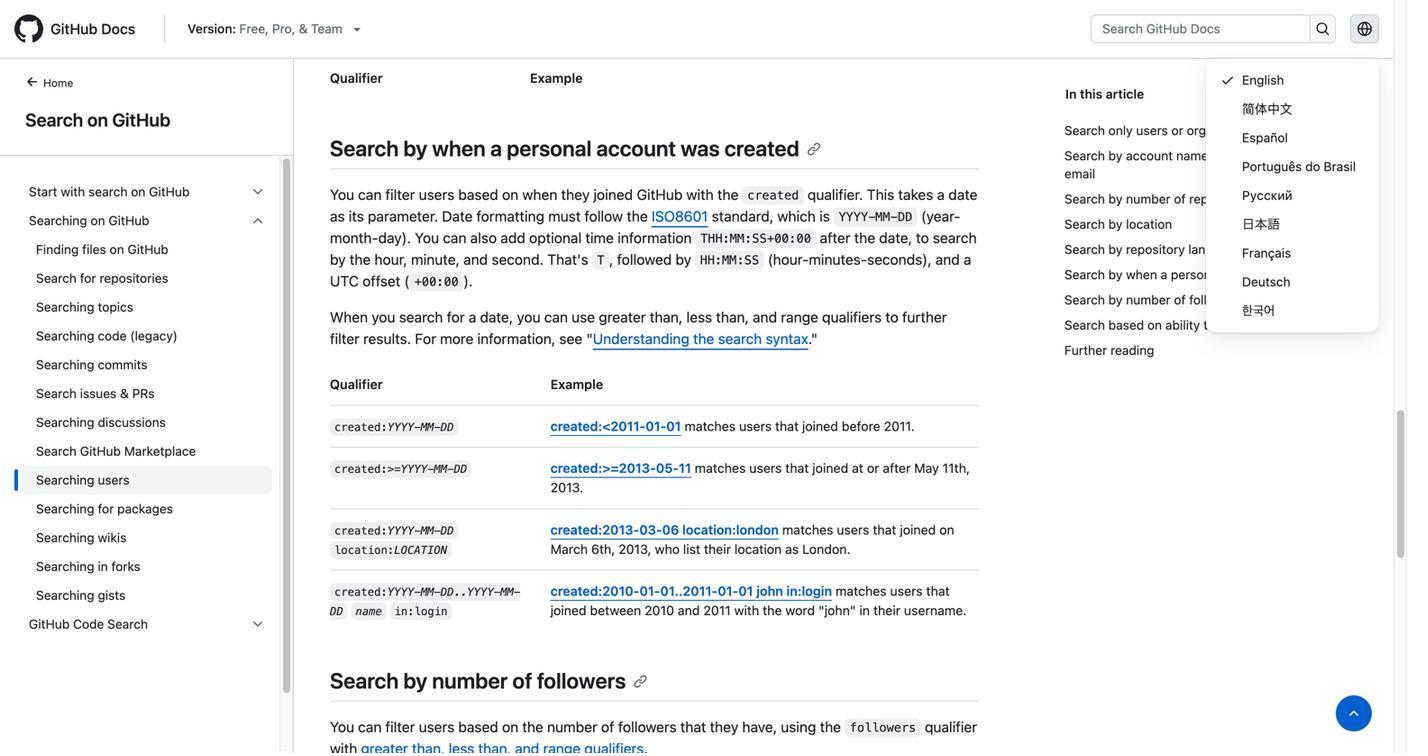 Task type: locate. For each thing, give the bounding box(es) containing it.
their inside matches users that joined between 2010 and 2011 with the word "john" in their username.
[[874, 603, 901, 619]]

a down date
[[964, 251, 972, 268]]

github left docs
[[51, 20, 98, 37]]

and up syntax
[[753, 309, 777, 326]]

you up the information,
[[517, 309, 541, 326]]

code
[[73, 617, 104, 632]]

when
[[330, 309, 368, 326]]

matches inside matches users that joined on march 6th, 2013, who list their location as london.
[[783, 522, 834, 538]]

简体中文
[[1243, 101, 1293, 116]]

yyyy- down the location
[[388, 586, 421, 599]]

search for repositories
[[36, 271, 168, 286]]

2 vertical spatial filter
[[386, 719, 415, 736]]

tooltip
[[1336, 696, 1373, 732]]

matches up london.
[[783, 522, 834, 538]]

created:2013-03-06 location:london
[[551, 522, 779, 538]]

0 vertical spatial personal
[[507, 136, 592, 161]]

matches inside matches users that joined between 2010 and 2011 with the word "john" in their username.
[[836, 584, 887, 599]]

sc 9kayk9 0 image inside github code search dropdown button
[[251, 618, 265, 632]]

their left username.
[[874, 603, 901, 619]]

after inside "after the date, to search by the hour, minute, and second. that's"
[[820, 229, 851, 247]]

1 horizontal spatial you
[[517, 309, 541, 326]]

01-
[[646, 419, 667, 434], [640, 584, 661, 599], [718, 584, 739, 599]]

for up 'more'
[[447, 309, 465, 326]]

0 horizontal spatial in:fullname
[[334, 73, 408, 86]]

searching for searching for packages
[[36, 502, 94, 517]]

0 vertical spatial or
[[1172, 123, 1184, 138]]

to left further
[[886, 309, 899, 326]]

after left may
[[883, 461, 911, 476]]

check image
[[1221, 73, 1235, 87]]

and inside the when you search for a date, you can use greater than, less than, and range qualifiers to further filter results. for more information, see "
[[753, 309, 777, 326]]

or right at
[[867, 461, 880, 476]]

searching for searching in forks
[[36, 560, 94, 574]]

they up must
[[561, 186, 590, 203]]

0 vertical spatial date,
[[880, 229, 913, 247]]

None search field
[[1091, 14, 1336, 43]]

0 vertical spatial full
[[646, 70, 665, 86]]

0 horizontal spatial full
[[646, 70, 665, 86]]

joined for created:2013-03-06 location:london
[[900, 522, 936, 538]]

finding
[[36, 242, 79, 257]]

with inside matches users that joined between 2010 and 2011 with the word "john" in their username.
[[735, 603, 760, 619]]

searching on github element for github
[[14, 235, 280, 611]]

& left prs
[[120, 386, 129, 401]]

mm- inside created: yyyy-mm-dd location: location
[[421, 525, 441, 538]]

as left london.
[[786, 542, 799, 557]]

between
[[590, 603, 641, 619]]

repositories down the jenny
[[530, 70, 601, 86]]

yyyy-
[[839, 211, 876, 224], [388, 421, 421, 434], [401, 463, 434, 476], [388, 525, 421, 538], [388, 586, 421, 599]]

русский
[[1243, 188, 1293, 203]]

searching for searching commits
[[36, 358, 94, 372]]

(legacy)
[[130, 329, 178, 344]]

in:fullname for language: language in:fullname
[[334, 73, 408, 86]]

0 vertical spatial filter
[[386, 186, 415, 203]]

created: inside created: yyyy-mm-dd location: location
[[334, 525, 388, 538]]

gists
[[98, 588, 126, 603]]

joined down may
[[900, 522, 936, 538]]

1 vertical spatial their
[[874, 603, 901, 619]]

searching gists
[[36, 588, 126, 603]]

dd inside created: yyyy-mm-dd location: location
[[441, 525, 454, 538]]

1 qualifier from the top
[[330, 70, 383, 85]]

a up (year-
[[937, 186, 945, 203]]

to inside "after the date, to search by the hour, minute, and second. that's"
[[916, 229, 930, 247]]

matches inside matches users with javascript repositories whose full name contains the word "jenny."
[[765, 51, 816, 66]]

triangle down image
[[350, 22, 364, 36]]

0 vertical spatial qualifier
[[330, 70, 383, 85]]

search for start with search on github
[[88, 184, 128, 199]]

who
[[655, 542, 680, 557]]

language
[[1189, 242, 1242, 257]]

0 horizontal spatial date,
[[480, 309, 513, 326]]

2 searching on github element from the top
[[14, 235, 280, 611]]

searching up searching gists
[[36, 560, 94, 574]]

1 vertical spatial &
[[120, 386, 129, 401]]

created: yyyy-mm-dd location: location
[[334, 525, 454, 557]]

created up iso8601 standard, which is yyyy-mm-dd
[[748, 189, 799, 203]]

than, right less
[[716, 309, 749, 326]]

0 vertical spatial word
[[781, 70, 811, 86]]

joined for created:2010-01-01..2011-01-01 john in:login
[[551, 603, 587, 619]]

in right "john" at the right bottom of page
[[860, 603, 870, 619]]

1 horizontal spatial they
[[710, 719, 739, 736]]

2 vertical spatial repositories
[[100, 271, 168, 286]]

of
[[1175, 192, 1186, 207], [1175, 293, 1186, 308], [513, 669, 533, 694], [601, 719, 615, 736]]

discussions
[[98, 415, 166, 430]]

2 vertical spatial name
[[356, 606, 382, 619]]

with inside qualifier with
[[330, 741, 357, 754]]

and inside (hour-minutes-seconds), and a utc offset (
[[936, 251, 960, 268]]

that inside matches users that joined between 2010 and 2011 with the word "john" in their username.
[[927, 584, 950, 599]]

mm- down this
[[876, 211, 898, 224]]

matches for created:>=2013-05-11
[[695, 461, 746, 476]]

and down 01..2011-
[[678, 603, 700, 619]]

joined for created:>=2013-05-11
[[813, 461, 849, 476]]

Search GitHub Docs search field
[[1092, 15, 1311, 42]]

you up results. on the top of the page
[[372, 309, 395, 326]]

article
[[1106, 87, 1145, 101]]

0 horizontal spatial or
[[867, 461, 880, 476]]

1 vertical spatial as
[[786, 542, 799, 557]]

2 horizontal spatial to
[[1204, 318, 1216, 333]]

1 vertical spatial repositories
[[1190, 192, 1259, 207]]

search by repository language link
[[1065, 237, 1351, 262]]

may
[[915, 461, 939, 476]]

1 vertical spatial in
[[860, 603, 870, 619]]

0 vertical spatial when
[[432, 136, 486, 161]]

searching on github element containing searching on github
[[14, 207, 280, 611]]

search for repositories link
[[22, 264, 272, 293]]

for for repositories
[[80, 271, 96, 286]]

searching up 'search issues & prs'
[[36, 358, 94, 372]]

2 created: from the top
[[334, 525, 388, 538]]

repositories down finding files on github link
[[100, 271, 168, 286]]

for up searching topics
[[80, 271, 96, 286]]

search down (year-
[[933, 229, 977, 247]]

word left "john" at the right bottom of page
[[786, 603, 815, 619]]

search based on ability to sponsor link
[[1065, 313, 1351, 338]]

created up '한국어' link
[[1301, 267, 1346, 282]]

2 vertical spatial or
[[867, 461, 880, 476]]

yyyy- up created:>= yyyy-mm-dd
[[388, 421, 421, 434]]

1 horizontal spatial to
[[916, 229, 930, 247]]

search inside the search by account name, full name, or public email
[[1065, 148, 1106, 163]]

information,
[[478, 330, 556, 348]]

2 vertical spatial when
[[1126, 267, 1158, 282]]

0 vertical spatial their
[[704, 542, 731, 557]]

1 vertical spatial you
[[415, 229, 439, 247]]

github
[[51, 20, 98, 37], [112, 109, 171, 130], [149, 184, 190, 199], [637, 186, 683, 203], [109, 213, 149, 228], [128, 242, 168, 257], [80, 444, 121, 459], [29, 617, 70, 632]]

menu
[[1207, 59, 1380, 333]]

sc 9kayk9 0 image
[[251, 185, 265, 199]]

searching on github element for search
[[14, 207, 280, 611]]

list
[[683, 542, 701, 557]]

1 horizontal spatial date,
[[880, 229, 913, 247]]

created: for yyyy-mm-dd
[[334, 421, 388, 434]]

or inside the search by account name, full name, or public email
[[1276, 148, 1288, 163]]

information
[[618, 229, 692, 247]]

&
[[299, 21, 308, 36], [120, 386, 129, 401]]

for
[[415, 330, 437, 348]]

search up the for
[[399, 309, 443, 326]]

location inside matches users that joined on march 6th, 2013, who list their location as london.
[[735, 542, 782, 557]]

0 vertical spatial in
[[98, 560, 108, 574]]

matches up "11" on the bottom
[[685, 419, 736, 434]]

in:login
[[787, 584, 832, 599], [395, 606, 448, 619]]

created up standard,
[[725, 136, 800, 161]]

0 vertical spatial example
[[530, 70, 583, 85]]

05-
[[656, 461, 679, 476]]

date, inside the when you search for a date, you can use greater than, less than, and range qualifiers to further filter results. for more information, see "
[[480, 309, 513, 326]]

and inside "after the date, to search by the hour, minute, and second. that's"
[[464, 251, 488, 268]]

add
[[501, 229, 526, 247]]

search by account name, full name, or public email
[[1065, 148, 1327, 181]]

searching wikis link
[[22, 524, 272, 553]]

searching up searching in forks
[[36, 531, 94, 546]]

joined inside "matches users that joined at or after may 11th, 2013."
[[813, 461, 849, 476]]

march
[[551, 542, 588, 557]]

created: yyyy-mm-dd
[[334, 421, 454, 434]]

0 horizontal spatial you
[[372, 309, 395, 326]]

location down the location:london
[[735, 542, 782, 557]]

1 horizontal spatial search by number of followers link
[[1065, 288, 1351, 313]]

yyyy- inside iso8601 standard, which is yyyy-mm-dd
[[839, 211, 876, 224]]

after
[[820, 229, 851, 247], [883, 461, 911, 476]]

by up utc
[[330, 251, 346, 268]]

than,
[[650, 309, 683, 326], [716, 309, 749, 326]]

0 vertical spatial in:fullname
[[692, 51, 761, 66]]

search by number of followers up search based on ability to sponsor
[[1065, 293, 1242, 308]]

users inside matches users with javascript repositories whose full name contains the word "jenny."
[[819, 51, 852, 66]]

yyyy- inside yyyy-mm-dd..yyyy-mm- dd
[[388, 586, 421, 599]]

word for "jenny."
[[781, 70, 811, 86]]

and down (year-
[[936, 251, 960, 268]]

based for created
[[458, 186, 499, 203]]

for inside the when you search for a date, you can use greater than, less than, and range qualifiers to further filter results. for more information, see "
[[447, 309, 465, 326]]

sc 9kayk9 0 image inside "searching on github" dropdown button
[[251, 214, 265, 228]]

after up minutes- at the right top of the page
[[820, 229, 851, 247]]

date
[[442, 208, 473, 225]]

less
[[687, 309, 713, 326]]

commits
[[98, 358, 148, 372]]

03-
[[640, 522, 662, 538]]

français link
[[1214, 239, 1373, 268]]

account inside the search by account name, full name, or public email
[[1126, 148, 1173, 163]]

or up the search by account name, full name, or public email
[[1172, 123, 1184, 138]]

简体中文 link
[[1214, 95, 1373, 124]]

search by when a personal account was created link
[[330, 136, 821, 161], [1065, 262, 1351, 288]]

by down search by location
[[1109, 242, 1123, 257]]

in:fullname inside "language: language in:fullname"
[[334, 73, 408, 86]]

in left forks
[[98, 560, 108, 574]]

0 vertical spatial sc 9kayk9 0 image
[[251, 214, 265, 228]]

1 vertical spatial location:
[[334, 544, 394, 557]]

search inside the when you search for a date, you can use greater than, less than, and range qualifiers to further filter results. for more information, see "
[[399, 309, 443, 326]]

that inside matches users that joined on march 6th, 2013, who list their location as london.
[[873, 522, 897, 538]]

created inside you can filter users based on when they joined github with the created
[[748, 189, 799, 203]]

0 horizontal spatial location
[[735, 542, 782, 557]]

1 horizontal spatial search by when a personal account was created
[[1065, 267, 1346, 282]]

2 sc 9kayk9 0 image from the top
[[251, 618, 265, 632]]

search by when a personal account was created down search by repository language link
[[1065, 267, 1346, 282]]

created: down created:>=
[[334, 525, 388, 538]]

0 vertical spatial based
[[458, 186, 499, 203]]

as
[[330, 208, 345, 225], [786, 542, 799, 557]]

0 vertical spatial after
[[820, 229, 851, 247]]

their inside matches users that joined on march 6th, 2013, who list their location as london.
[[704, 542, 731, 557]]

0 horizontal spatial 01
[[667, 419, 681, 434]]

as left its on the left of the page
[[330, 208, 345, 225]]

0 vertical spatial 01
[[667, 419, 681, 434]]

scroll to top image
[[1347, 707, 1362, 721]]

0 vertical spatial search by when a personal account was created
[[330, 136, 800, 161]]

created:<2011-01-01 link
[[551, 419, 681, 434]]

their down the location:london
[[704, 542, 731, 557]]

0 horizontal spatial after
[[820, 229, 851, 247]]

created:>=2013-05-11
[[551, 461, 692, 476]]

filter inside the when you search for a date, you can use greater than, less than, and range qualifiers to further filter results. for more information, see "
[[330, 330, 360, 348]]

joined
[[594, 186, 633, 203], [803, 419, 839, 434], [813, 461, 849, 476], [900, 522, 936, 538], [551, 603, 587, 619]]

when up date
[[432, 136, 486, 161]]

search inside dropdown button
[[88, 184, 128, 199]]

0 vertical spatial location
[[1126, 217, 1173, 232]]

than, left less
[[650, 309, 683, 326]]

search on github
[[25, 109, 171, 130]]

0 vertical spatial created
[[725, 136, 800, 161]]

example down the jenny
[[530, 70, 583, 85]]

users inside "matches users that joined at or after may 11th, 2013."
[[750, 461, 782, 476]]

search github marketplace link
[[22, 437, 272, 466]]

0 horizontal spatial was
[[681, 136, 720, 161]]

yyyy- for created: yyyy-mm-dd
[[388, 421, 421, 434]]

finding files on github
[[36, 242, 168, 257]]

location up search by repository language
[[1126, 217, 1173, 232]]

search by number of repositories a user owns
[[1065, 192, 1332, 207]]

that
[[775, 419, 799, 434], [786, 461, 809, 476], [873, 522, 897, 538], [927, 584, 950, 599], [681, 719, 706, 736]]

searching inside dropdown button
[[29, 213, 87, 228]]

1 horizontal spatial in:fullname
[[692, 51, 761, 66]]

a up 'more'
[[469, 309, 476, 326]]

search up searching on github
[[88, 184, 128, 199]]

1 vertical spatial personal
[[1171, 267, 1222, 282]]

in:login up "john" at the right bottom of page
[[787, 584, 832, 599]]

1 vertical spatial sc 9kayk9 0 image
[[251, 618, 265, 632]]

qualifier down triangle down image
[[330, 70, 383, 85]]

0 horizontal spatial in
[[98, 560, 108, 574]]

you can filter users based on when they joined github with the created
[[330, 186, 799, 203]]

01 left john
[[739, 584, 754, 599]]

word inside matches users that joined between 2010 and 2011 with the word "john" in their username.
[[786, 603, 815, 619]]

word inside matches users with javascript repositories whose full name contains the word "jenny."
[[781, 70, 811, 86]]

searching on github
[[29, 213, 149, 228]]

searching for searching gists
[[36, 588, 94, 603]]

sc 9kayk9 0 image
[[251, 214, 265, 228], [251, 618, 265, 632]]

understanding the search syntax link
[[593, 330, 809, 348]]

search by number of followers link
[[1065, 288, 1351, 313], [330, 669, 648, 694]]

search on github link
[[22, 106, 271, 133]]

0 horizontal spatial name,
[[1177, 148, 1212, 163]]

2 vertical spatial based
[[458, 719, 499, 736]]

created:2010-01-01..2011-01-01 john in:login link
[[551, 584, 832, 599]]

dd for created:>= yyyy-mm-dd
[[454, 463, 467, 476]]

personal up you can filter users based on when they joined github with the created at the top of the page
[[507, 136, 592, 161]]

mm- inside iso8601 standard, which is yyyy-mm-dd
[[876, 211, 898, 224]]

matches inside "matches users that joined at or after may 11th, 2013."
[[695, 461, 746, 476]]

name, down "español"
[[1237, 148, 1273, 163]]

1 horizontal spatial as
[[786, 542, 799, 557]]

searching down search for repositories
[[36, 300, 94, 315]]

2 horizontal spatial account
[[1225, 267, 1272, 282]]

javascript
[[884, 51, 947, 66]]

0 horizontal spatial to
[[886, 309, 899, 326]]

1 horizontal spatial was
[[1275, 267, 1298, 282]]

1 vertical spatial full
[[1216, 148, 1234, 163]]

language: language in:fullname
[[334, 53, 486, 86]]

0 horizontal spatial than,
[[650, 309, 683, 326]]

its
[[349, 208, 364, 225]]

1 vertical spatial filter
[[330, 330, 360, 348]]

2 vertical spatial created:
[[334, 586, 388, 599]]

joined inside matches users that joined between 2010 and 2011 with the word "john" in their username.
[[551, 603, 587, 619]]

1 horizontal spatial full
[[1216, 148, 1234, 163]]

0 vertical spatial search by number of followers
[[1065, 293, 1242, 308]]

0 horizontal spatial &
[[120, 386, 129, 401]]

personal down search by repository language link
[[1171, 267, 1222, 282]]

1 horizontal spatial for
[[98, 502, 114, 517]]

github up iso8601
[[637, 186, 683, 203]]

as inside qualifier. this takes a date as its parameter. date formatting must follow the
[[330, 208, 345, 225]]

1 vertical spatial 01
[[739, 584, 754, 599]]

search by when a personal account was created link down language
[[1065, 262, 1351, 288]]

created: up created:>=
[[334, 421, 388, 434]]

to
[[916, 229, 930, 247], [886, 309, 899, 326], [1204, 318, 1216, 333]]

yyyy- up the location
[[388, 525, 421, 538]]

1 vertical spatial created:
[[334, 525, 388, 538]]

see
[[560, 330, 583, 348]]

github left code
[[29, 617, 70, 632]]

searching on github element containing finding files on github
[[14, 235, 280, 611]]

1 vertical spatial word
[[786, 603, 815, 619]]

0 horizontal spatial search by number of followers
[[330, 669, 626, 694]]

or down "español"
[[1276, 148, 1288, 163]]

with
[[856, 51, 881, 66], [61, 184, 85, 199], [687, 186, 714, 203], [735, 603, 760, 619], [330, 741, 357, 754]]

owns
[[1301, 192, 1332, 207]]

search inside dropdown button
[[107, 617, 148, 632]]

matches up "john" at the right bottom of page
[[836, 584, 887, 599]]

1 horizontal spatial when
[[522, 186, 558, 203]]

matches for created:2010-01-01..2011-01-01 john in:login
[[836, 584, 887, 599]]

location: up yyyy-mm-dd..yyyy-mm- dd
[[334, 544, 394, 557]]

when down search by repository language
[[1126, 267, 1158, 282]]

searching inside 'link'
[[36, 300, 94, 315]]

searching for packages link
[[22, 495, 272, 524]]

1 vertical spatial example
[[551, 377, 604, 392]]

0 vertical spatial as
[[330, 208, 345, 225]]

2013.
[[551, 480, 583, 496]]

further
[[903, 309, 947, 326]]

1 vertical spatial in:login
[[395, 606, 448, 619]]

and
[[464, 251, 488, 268], [936, 251, 960, 268], [753, 309, 777, 326], [678, 603, 700, 619]]

hour,
[[375, 251, 407, 268]]

word left "jenny." on the top of page
[[781, 70, 811, 86]]

or inside "matches users that joined at or after may 11th, 2013."
[[867, 461, 880, 476]]

date, up seconds),
[[880, 229, 913, 247]]

searching down searching topics
[[36, 329, 94, 344]]

they left have,
[[710, 719, 739, 736]]

1 horizontal spatial in
[[860, 603, 870, 619]]

searching down 'search issues & prs'
[[36, 415, 94, 430]]

qualifier down results. on the top of the page
[[330, 377, 383, 392]]

1 horizontal spatial 01
[[739, 584, 754, 599]]

01 up 05-
[[667, 419, 681, 434]]

3 created: from the top
[[334, 586, 388, 599]]

in:fullname down language:
[[334, 73, 408, 86]]

1 searching on github element from the top
[[14, 207, 280, 611]]

yyyy- inside created: yyyy-mm-dd location: location
[[388, 525, 421, 538]]

0 vertical spatial &
[[299, 21, 308, 36]]

2 horizontal spatial repositories
[[1190, 192, 1259, 207]]

0 vertical spatial you
[[330, 186, 354, 203]]

sc 9kayk9 0 image for github
[[251, 214, 265, 228]]

was down français on the top right of page
[[1275, 267, 1298, 282]]

that's
[[548, 251, 589, 268]]

searching on github element
[[14, 207, 280, 611], [14, 235, 280, 611]]

0 horizontal spatial when
[[432, 136, 486, 161]]

1 horizontal spatial their
[[874, 603, 901, 619]]

mm- down the created: yyyy-mm-dd
[[434, 463, 454, 476]]

1 horizontal spatial name,
[[1237, 148, 1273, 163]]

language
[[433, 53, 486, 66]]

1 vertical spatial qualifier
[[330, 377, 383, 392]]

dd inside iso8601 standard, which is yyyy-mm-dd
[[898, 211, 913, 224]]

location:
[[334, 11, 394, 24], [334, 544, 394, 557]]

1 vertical spatial they
[[710, 719, 739, 736]]

you for the
[[330, 719, 354, 736]]

한국어
[[1243, 303, 1275, 318]]

matches right "11" on the bottom
[[695, 461, 746, 476]]

t
[[597, 254, 605, 268]]

that inside "matches users that joined at or after may 11th, 2013."
[[786, 461, 809, 476]]

users inside searching on github element
[[98, 473, 130, 488]]

0 horizontal spatial for
[[80, 271, 96, 286]]

repositories inside matches users with javascript repositories whose full name contains the word "jenny."
[[530, 70, 601, 86]]

2 name, from the left
[[1237, 148, 1273, 163]]

2 than, from the left
[[716, 309, 749, 326]]

search by when a personal account was created up you can filter users based on when they joined github with the created at the top of the page
[[330, 136, 800, 161]]

1 vertical spatial name
[[668, 70, 701, 86]]

2 location: from the top
[[334, 544, 394, 557]]

that for created:2010-01-01..2011-01-01 john in:login
[[927, 584, 950, 599]]

2 vertical spatial for
[[98, 502, 114, 517]]

01- up 2011
[[718, 584, 739, 599]]

at
[[852, 461, 864, 476]]

repositories up search by location link
[[1190, 192, 1259, 207]]

0 vertical spatial they
[[561, 186, 590, 203]]

2010
[[645, 603, 674, 619]]

and inside matches users that joined between 2010 and 2011 with the word "john" in their username.
[[678, 603, 700, 619]]

1 vertical spatial or
[[1276, 148, 1288, 163]]

deutsch
[[1243, 275, 1291, 289]]

joined inside matches users that joined on march 6th, 2013, who list their location as london.
[[900, 522, 936, 538]]

searching down searching in forks
[[36, 588, 94, 603]]

in inside search on github element
[[98, 560, 108, 574]]

searching for searching wikis
[[36, 531, 94, 546]]

search inside "link"
[[36, 444, 77, 459]]

github docs link
[[14, 14, 150, 43]]

1 sc 9kayk9 0 image from the top
[[251, 214, 265, 228]]

created:>=2013-05-11 link
[[551, 461, 692, 476]]

mm- down the location
[[421, 586, 441, 599]]

full down "organizations"
[[1216, 148, 1234, 163]]

start with search on github button
[[22, 178, 272, 207]]

filter for when
[[386, 186, 415, 203]]

word for "john"
[[786, 603, 815, 619]]

1 horizontal spatial or
[[1172, 123, 1184, 138]]

when up must
[[522, 186, 558, 203]]

in:fullname for jenny language:javascript in:fullname
[[692, 51, 761, 66]]

1 created: from the top
[[334, 421, 388, 434]]

account up qualifier. this takes a date as its parameter. date formatting must follow the
[[597, 136, 676, 161]]

searching inside 'link'
[[36, 588, 94, 603]]

1 vertical spatial location
[[735, 542, 782, 557]]



Task type: describe. For each thing, give the bounding box(es) containing it.
further
[[1065, 343, 1108, 358]]

a up formatting
[[491, 136, 502, 161]]

searching topics
[[36, 300, 133, 315]]

한국어 link
[[1214, 297, 1373, 326]]

home link
[[18, 75, 102, 93]]

is
[[820, 208, 830, 225]]

in inside matches users that joined between 2010 and 2011 with the word "john" in their username.
[[860, 603, 870, 619]]

github down the start with search on github dropdown button
[[109, 213, 149, 228]]

0 horizontal spatial search by number of followers link
[[330, 669, 648, 694]]

account inside search by when a personal account was created link
[[1225, 267, 1272, 282]]

searching for searching on github
[[29, 213, 87, 228]]

created:2013-
[[551, 522, 640, 538]]

the inside matches users that joined between 2010 and 2011 with the word "john" in their username.
[[763, 603, 782, 619]]

日本語 link
[[1214, 210, 1373, 239]]

john
[[757, 584, 784, 599]]

optional
[[529, 229, 582, 247]]

qualifier with
[[330, 719, 978, 754]]

1 vertical spatial was
[[1275, 267, 1298, 282]]

after inside "matches users that joined at or after may 11th, 2013."
[[883, 461, 911, 476]]

created: for location:
[[334, 525, 388, 538]]

0 horizontal spatial in:login
[[395, 606, 448, 619]]

contains
[[704, 70, 755, 86]]

topics
[[98, 300, 133, 315]]

(
[[404, 273, 410, 290]]

github up the start with search on github dropdown button
[[112, 109, 171, 130]]

understanding
[[593, 330, 690, 348]]

español link
[[1214, 124, 1373, 152]]

with inside matches users with javascript repositories whose full name contains the word "jenny."
[[856, 51, 881, 66]]

menu containing english
[[1207, 59, 1380, 333]]

2 you from the left
[[517, 309, 541, 326]]

created:2013-03-06 location:london link
[[551, 522, 779, 538]]

0 horizontal spatial account
[[597, 136, 676, 161]]

can inside (year- month-day). you can also add optional time information
[[443, 229, 467, 247]]

русский link
[[1214, 181, 1373, 210]]

mm- left created:2010-
[[501, 586, 521, 599]]

mm- up created:>= yyyy-mm-dd
[[421, 421, 441, 434]]

github inside dropdown button
[[29, 617, 70, 632]]

by up further reading in the top of the page
[[1109, 293, 1123, 308]]

by up search by location
[[1109, 192, 1123, 207]]

dd for created: yyyy-mm-dd
[[441, 421, 454, 434]]

name inside matches users with javascript repositories whose full name contains the word "jenny."
[[668, 70, 701, 86]]

the inside matches users with javascript repositories whose full name contains the word "jenny."
[[759, 70, 778, 86]]

github docs
[[51, 20, 135, 37]]

1 vertical spatial search by when a personal account was created
[[1065, 267, 1346, 282]]

for for packages
[[98, 502, 114, 517]]

0 horizontal spatial search by when a personal account was created
[[330, 136, 800, 161]]

search on github element
[[0, 73, 294, 752]]

a down the repository
[[1161, 267, 1168, 282]]

also
[[470, 229, 497, 247]]

greater
[[599, 309, 646, 326]]

matches for created:2013-03-06 location:london
[[783, 522, 834, 538]]

1 name, from the left
[[1177, 148, 1212, 163]]

português do brasil
[[1243, 159, 1357, 174]]

in this article
[[1066, 87, 1145, 101]]

joined up follow
[[594, 186, 633, 203]]

searching for searching discussions
[[36, 415, 94, 430]]

date
[[949, 186, 978, 203]]

seconds),
[[868, 251, 932, 268]]

01- for created:<2011-
[[646, 419, 667, 434]]

with inside dropdown button
[[61, 184, 85, 199]]

search for understanding the search syntax ."
[[718, 330, 762, 348]]

that for created:>=2013-05-11
[[786, 461, 809, 476]]

select language: current language is english image
[[1358, 22, 1373, 36]]

matches for jenny language:javascript in:fullname
[[765, 51, 816, 66]]

use
[[572, 309, 595, 326]]

0 vertical spatial in:login
[[787, 584, 832, 599]]

users inside matches users that joined on march 6th, 2013, who list their location as london.
[[837, 522, 870, 538]]

search inside "after the date, to search by the hour, minute, and second. that's"
[[933, 229, 977, 247]]

followed
[[617, 251, 672, 268]]

1 location: from the top
[[334, 11, 394, 24]]

yyyy- for created: yyyy-mm-dd location: location
[[388, 525, 421, 538]]

joined left before
[[803, 419, 839, 434]]

português do brasil link
[[1214, 152, 1373, 181]]

searching commits link
[[22, 351, 272, 380]]

public
[[1291, 148, 1327, 163]]

1 vertical spatial when
[[522, 186, 558, 203]]

github up "searching on github" dropdown button
[[149, 184, 190, 199]]

repositories for a
[[1190, 192, 1259, 207]]

+00:00
[[415, 275, 459, 289]]

dd inside yyyy-mm-dd..yyyy-mm- dd
[[330, 606, 343, 619]]

by up search by repository language
[[1109, 217, 1123, 232]]

github down "searching on github" dropdown button
[[128, 242, 168, 257]]

parameter.
[[368, 208, 438, 225]]

search by location
[[1065, 217, 1173, 232]]

by up parameter.
[[404, 136, 428, 161]]

day).
[[378, 229, 411, 247]]

location:london
[[683, 522, 779, 538]]

1 vertical spatial based
[[1109, 318, 1145, 333]]

2 qualifier from the top
[[330, 377, 383, 392]]

searching on github button
[[22, 207, 272, 235]]

1 vertical spatial search by number of followers
[[330, 669, 626, 694]]

dd..yyyy-
[[441, 586, 501, 599]]

1 horizontal spatial &
[[299, 21, 308, 36]]

full inside matches users with javascript repositories whose full name contains the word "jenny."
[[646, 70, 665, 86]]

by down information
[[676, 251, 692, 268]]

2 vertical spatial created
[[1301, 267, 1346, 282]]

sponsor
[[1219, 318, 1266, 333]]

t , followed by hh:mm:ss
[[597, 251, 759, 268]]

6th,
[[592, 542, 615, 557]]

on inside 'search on github' link
[[87, 109, 108, 130]]

created:>=
[[334, 463, 401, 476]]

by inside the search by account name, full name, or public email
[[1109, 148, 1123, 163]]

search by repository language
[[1065, 242, 1242, 257]]

can inside the when you search for a date, you can use greater than, less than, and range qualifiers to further filter results. for more information, see "
[[545, 309, 568, 326]]

deutsch link
[[1214, 268, 1373, 297]]

iso8601 standard, which is yyyy-mm-dd
[[652, 208, 913, 225]]

dd for created: yyyy-mm-dd location: location
[[441, 525, 454, 538]]

01..2011-
[[661, 584, 718, 599]]

español
[[1243, 130, 1289, 145]]

searching for searching topics
[[36, 300, 94, 315]]

in this article element
[[1066, 85, 1358, 104]]

2011.
[[884, 419, 915, 434]]

must
[[548, 208, 581, 225]]

1 horizontal spatial location
[[1126, 217, 1173, 232]]

searching for searching users
[[36, 473, 94, 488]]

users inside matches users that joined between 2010 and 2011 with the word "john" in their username.
[[891, 584, 923, 599]]

based for have,
[[458, 719, 499, 736]]

searching users
[[36, 473, 130, 488]]

on inside matches users that joined on march 6th, 2013, who list their location as london.
[[940, 522, 955, 538]]

qualifier. this takes a date as its parameter. date formatting must follow the
[[330, 186, 978, 225]]

on inside "searching on github" dropdown button
[[91, 213, 105, 228]]

you for when
[[330, 186, 354, 203]]

by inside "after the date, to search by the hour, minute, and second. that's"
[[330, 251, 346, 268]]

minutes-
[[809, 251, 868, 268]]

1 you from the left
[[372, 309, 395, 326]]

search issues & prs
[[36, 386, 155, 401]]

by down yyyy-mm-dd..yyyy-mm- dd
[[404, 669, 428, 694]]

"john"
[[819, 603, 856, 619]]

a left user
[[1262, 192, 1269, 207]]

github inside 'link'
[[51, 20, 98, 37]]

qualifier.
[[808, 186, 863, 203]]

full inside the search by account name, full name, or public email
[[1216, 148, 1234, 163]]

issues
[[80, 386, 117, 401]]

& inside searching on github element
[[120, 386, 129, 401]]

brasil
[[1324, 159, 1357, 174]]

0 horizontal spatial they
[[561, 186, 590, 203]]

0 vertical spatial was
[[681, 136, 720, 161]]

2013,
[[619, 542, 652, 557]]

repositories for whose
[[530, 70, 601, 86]]

sc 9kayk9 0 image for search
[[251, 618, 265, 632]]

you inside (year- month-day). you can also add optional time information
[[415, 229, 439, 247]]

1 horizontal spatial personal
[[1171, 267, 1222, 282]]

01- for created:2010-
[[640, 584, 661, 599]]

11
[[679, 461, 692, 476]]

offset
[[363, 273, 401, 290]]

search for when you search for a date, you can use greater than, less than, and range qualifiers to further filter results. for more information, see "
[[399, 309, 443, 326]]

to inside the when you search for a date, you can use greater than, less than, and range qualifiers to further filter results. for more information, see "
[[886, 309, 899, 326]]

searching code (legacy)
[[36, 329, 178, 344]]

using
[[781, 719, 817, 736]]

packages
[[117, 502, 173, 517]]

a inside (hour-minutes-seconds), and a utc offset (
[[964, 251, 972, 268]]

have,
[[743, 719, 777, 736]]

search by number of repositories a user owns link
[[1065, 187, 1351, 212]]

date, inside "after the date, to search by the hour, minute, and second. that's"
[[880, 229, 913, 247]]

searching for searching code (legacy)
[[36, 329, 94, 344]]

1 horizontal spatial search by when a personal account was created link
[[1065, 262, 1351, 288]]

11th,
[[943, 461, 970, 476]]

1 than, from the left
[[650, 309, 683, 326]]

version:
[[188, 21, 236, 36]]

on inside the search based on ability to sponsor link
[[1148, 318, 1163, 333]]

location: inside created: yyyy-mm-dd location: location
[[334, 544, 394, 557]]

,
[[610, 251, 614, 268]]

a inside qualifier. this takes a date as its parameter. date formatting must follow the
[[937, 186, 945, 203]]

yyyy- for created:>= yyyy-mm-dd
[[401, 463, 434, 476]]

results.
[[363, 330, 411, 348]]

1 horizontal spatial search by number of followers
[[1065, 293, 1242, 308]]

free,
[[240, 21, 269, 36]]

by down search by repository language
[[1109, 267, 1123, 282]]

0 horizontal spatial search by when a personal account was created link
[[330, 136, 821, 161]]

français
[[1243, 246, 1292, 261]]

you can filter users based on the number of followers that they have, using the followers
[[330, 719, 917, 736]]

this
[[867, 186, 895, 203]]

start with search on github
[[29, 184, 190, 199]]

a inside the when you search for a date, you can use greater than, less than, and range qualifiers to further filter results. for more information, see "
[[469, 309, 476, 326]]

hh:mm:ss
[[700, 254, 759, 268]]

created:>=2013-
[[551, 461, 656, 476]]

on inside the start with search on github dropdown button
[[131, 184, 146, 199]]

followers inside you can filter users based on the number of followers that they have, using the followers
[[850, 722, 917, 736]]

more
[[440, 330, 474, 348]]

whose
[[604, 70, 643, 86]]

month-
[[330, 229, 378, 247]]

filter for the
[[386, 719, 415, 736]]

0 vertical spatial name
[[334, 53, 361, 66]]

that for created:2013-03-06 location:london
[[873, 522, 897, 538]]

understanding the search syntax ."
[[593, 330, 818, 348]]

on inside finding files on github link
[[110, 242, 124, 257]]

the inside qualifier. this takes a date as its parameter. date formatting must follow the
[[627, 208, 648, 225]]

repositories inside searching on github element
[[100, 271, 168, 286]]

searching for packages
[[36, 502, 173, 517]]

0 horizontal spatial personal
[[507, 136, 592, 161]]

as inside matches users that joined on march 6th, 2013, who list their location as london.
[[786, 542, 799, 557]]

searching users link
[[22, 466, 272, 495]]

search image
[[1316, 22, 1331, 36]]

searching discussions link
[[22, 409, 272, 437]]

github inside "link"
[[80, 444, 121, 459]]

iso8601 link
[[652, 208, 708, 225]]

created:2010-
[[551, 584, 640, 599]]

2 horizontal spatial when
[[1126, 267, 1158, 282]]



Task type: vqa. For each thing, say whether or not it's contained in the screenshot.
"standard,"
yes



